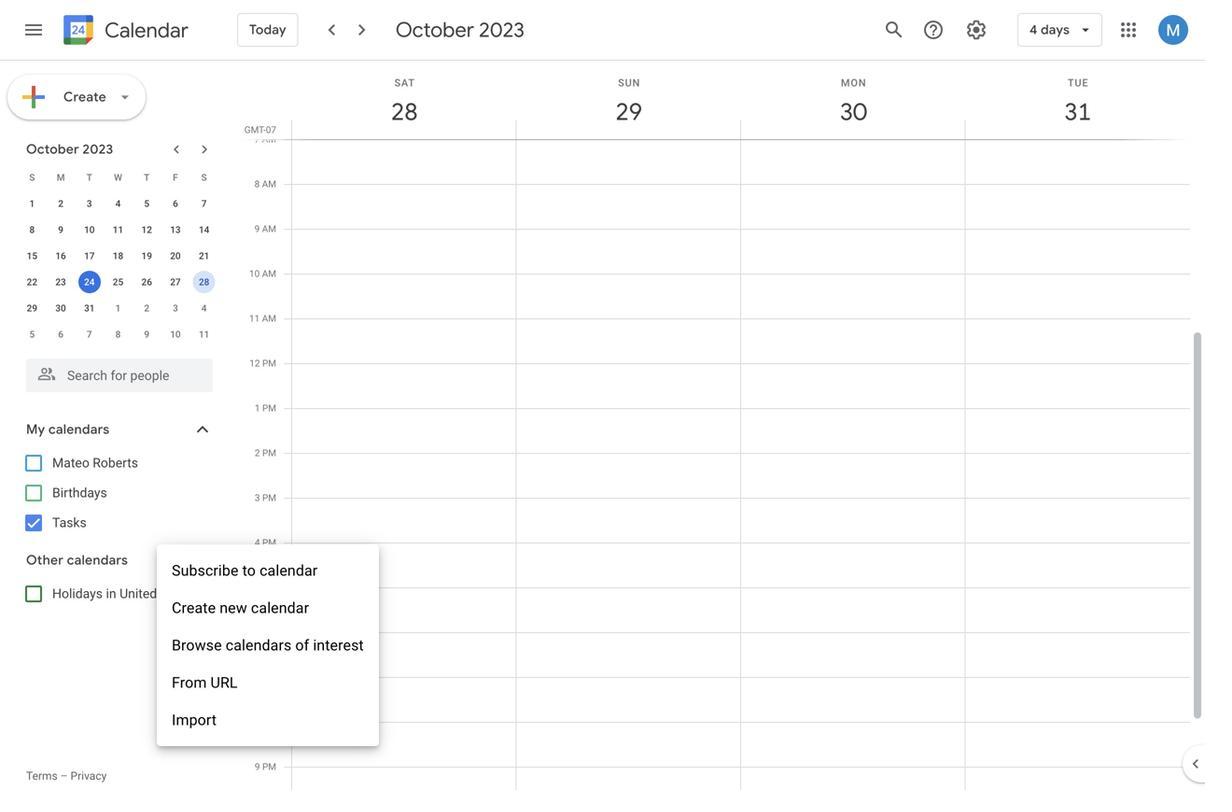 Task type: locate. For each thing, give the bounding box(es) containing it.
7 row from the top
[[18, 321, 219, 347]]

30 inside october 2023 "grid"
[[55, 303, 66, 314]]

29
[[615, 97, 641, 128], [27, 303, 37, 314]]

4 down 28 element
[[202, 303, 207, 314]]

in
[[106, 586, 116, 602]]

31
[[1064, 97, 1091, 128], [84, 303, 95, 314]]

9 inside november 9 element
[[144, 329, 149, 340]]

1 pm from the top
[[262, 358, 276, 369]]

26 element
[[136, 271, 158, 293]]

1 vertical spatial 1
[[115, 303, 121, 314]]

11 for 11 am
[[249, 313, 260, 324]]

11 am
[[249, 313, 276, 324]]

11 inside "grid"
[[249, 313, 260, 324]]

1 vertical spatial 12
[[250, 358, 260, 369]]

1 horizontal spatial 8
[[115, 329, 121, 340]]

31 down 24
[[84, 303, 95, 314]]

7 up 14 element at left
[[202, 198, 207, 209]]

30
[[839, 97, 866, 128], [55, 303, 66, 314]]

1 vertical spatial october
[[26, 141, 79, 158]]

10 inside "grid"
[[249, 268, 260, 279]]

october
[[396, 17, 474, 43], [26, 141, 79, 158]]

1 horizontal spatial 3
[[173, 303, 178, 314]]

october 2023
[[396, 17, 525, 43], [26, 141, 113, 158]]

6 down 30 element
[[58, 329, 63, 340]]

0 horizontal spatial 3
[[87, 198, 92, 209]]

30 link
[[832, 91, 875, 134]]

4 pm from the top
[[262, 492, 276, 503]]

29 down sun
[[615, 97, 641, 128]]

2 vertical spatial 2
[[255, 447, 260, 459]]

10 up '17'
[[84, 224, 95, 235]]

11
[[113, 224, 123, 235], [249, 313, 260, 324], [199, 329, 210, 340]]

2
[[58, 198, 63, 209], [144, 303, 149, 314], [255, 447, 260, 459]]

tasks
[[52, 515, 87, 531]]

1 horizontal spatial 31
[[1064, 97, 1091, 128]]

4 pm
[[255, 537, 276, 548]]

0 horizontal spatial 10
[[84, 224, 95, 235]]

row containing 15
[[18, 243, 219, 269]]

4 inside 'element'
[[202, 303, 207, 314]]

7 for 7 am
[[255, 134, 260, 145]]

2 vertical spatial 8
[[115, 329, 121, 340]]

2023
[[479, 17, 525, 43], [83, 141, 113, 158]]

0 horizontal spatial 29
[[27, 303, 37, 314]]

0 horizontal spatial s
[[29, 172, 35, 183]]

7 inside "grid"
[[255, 134, 260, 145]]

8 inside "grid"
[[255, 178, 260, 190]]

t left f on the left of the page
[[144, 172, 150, 183]]

19
[[142, 250, 152, 262]]

16
[[55, 250, 66, 262]]

8 up 15 element
[[29, 224, 35, 235]]

7 am
[[255, 134, 276, 145]]

0 vertical spatial 8
[[255, 178, 260, 190]]

sun
[[618, 77, 641, 89]]

4 row from the top
[[18, 243, 219, 269]]

2 am from the top
[[262, 178, 276, 190]]

22 element
[[21, 271, 43, 293]]

my
[[26, 421, 45, 438]]

21
[[199, 250, 210, 262]]

1 up november 8 element
[[115, 303, 121, 314]]

2 horizontal spatial 8
[[255, 178, 260, 190]]

row down w
[[18, 191, 219, 217]]

1 horizontal spatial 10
[[170, 329, 181, 340]]

11 up 18
[[113, 224, 123, 235]]

november 5 element
[[21, 323, 43, 346]]

calendars inside menu
[[226, 637, 292, 654]]

grid
[[239, 61, 1206, 790]]

row group
[[18, 191, 219, 347]]

settings menu image
[[966, 19, 988, 41]]

2 row from the top
[[18, 191, 219, 217]]

4
[[1030, 21, 1038, 38], [115, 198, 121, 209], [202, 303, 207, 314], [255, 537, 260, 548]]

11 inside 'element'
[[199, 329, 210, 340]]

october 2023 up the sat
[[396, 17, 525, 43]]

31 link
[[1057, 91, 1100, 134]]

2 pm
[[255, 447, 276, 459]]

1 vertical spatial 29
[[27, 303, 37, 314]]

pm for 9 pm
[[262, 761, 276, 772]]

row containing 22
[[18, 269, 219, 295]]

mateo
[[52, 455, 89, 471]]

8 up 9 am
[[255, 178, 260, 190]]

1 vertical spatial 11
[[249, 313, 260, 324]]

days
[[1041, 21, 1070, 38]]

0 vertical spatial calendar
[[260, 562, 318, 580]]

to
[[243, 562, 256, 580]]

1 vertical spatial october 2023
[[26, 141, 113, 158]]

1 vertical spatial 6
[[58, 329, 63, 340]]

1 horizontal spatial 2
[[144, 303, 149, 314]]

pm for 3 pm
[[262, 492, 276, 503]]

3 down the "2 pm"
[[255, 492, 260, 503]]

1 horizontal spatial create
[[172, 599, 216, 617]]

11 down 10 am at the top left
[[249, 313, 260, 324]]

calendar up the browse calendars of interest
[[251, 599, 309, 617]]

14
[[199, 224, 210, 235]]

row up '11' element
[[18, 164, 219, 191]]

18 element
[[107, 245, 129, 267]]

12 inside row
[[142, 224, 152, 235]]

calendar
[[260, 562, 318, 580], [251, 599, 309, 617]]

2 t from the left
[[144, 172, 150, 183]]

1 s from the left
[[29, 172, 35, 183]]

1 vertical spatial 28
[[199, 276, 210, 288]]

tue 31
[[1064, 77, 1091, 128]]

10
[[84, 224, 95, 235], [249, 268, 260, 279], [170, 329, 181, 340]]

4 for 4 days
[[1030, 21, 1038, 38]]

am down 9 am
[[262, 268, 276, 279]]

2 horizontal spatial 2
[[255, 447, 260, 459]]

calendar
[[105, 17, 189, 43]]

pm for 4 pm
[[262, 537, 276, 548]]

1 horizontal spatial 28
[[390, 97, 417, 128]]

november 2 element
[[136, 297, 158, 319]]

23 element
[[50, 271, 72, 293]]

15 element
[[21, 245, 43, 267]]

create inside "popup button"
[[64, 89, 106, 106]]

2 for 2 pm
[[255, 447, 260, 459]]

0 vertical spatial 3
[[87, 198, 92, 209]]

8 am
[[255, 178, 276, 190]]

6 row from the top
[[18, 295, 219, 321]]

1 vertical spatial create
[[172, 599, 216, 617]]

1 row from the top
[[18, 164, 219, 191]]

row up november 8 element
[[18, 295, 219, 321]]

states
[[160, 586, 197, 602]]

2 vertical spatial 7
[[87, 329, 92, 340]]

2 down 'm'
[[58, 198, 63, 209]]

3 for 3 pm
[[255, 492, 260, 503]]

6 down f on the left of the page
[[173, 198, 178, 209]]

0 horizontal spatial 8
[[29, 224, 35, 235]]

2 horizontal spatial 10
[[249, 268, 260, 279]]

october 2023 up 'm'
[[26, 141, 113, 158]]

12 for 12
[[142, 224, 152, 235]]

10 for the 10 element
[[84, 224, 95, 235]]

0 vertical spatial october 2023
[[396, 17, 525, 43]]

1 horizontal spatial 12
[[250, 358, 260, 369]]

0 horizontal spatial 11
[[113, 224, 123, 235]]

am down 8 am at the top left of the page
[[262, 223, 276, 234]]

1 inside 'november 1' element
[[115, 303, 121, 314]]

10 am
[[249, 268, 276, 279]]

am up 8 am at the top left of the page
[[262, 134, 276, 145]]

0 horizontal spatial 7
[[87, 329, 92, 340]]

november 11 element
[[193, 323, 215, 346]]

create up browse
[[172, 599, 216, 617]]

am up 9 am
[[262, 178, 276, 190]]

2 for november 2 element
[[144, 303, 149, 314]]

5 down 29 element
[[29, 329, 35, 340]]

None search field
[[0, 351, 232, 392]]

2 horizontal spatial 1
[[255, 403, 260, 414]]

3 am from the top
[[262, 223, 276, 234]]

10 up 11 am
[[249, 268, 260, 279]]

november 4 element
[[193, 297, 215, 319]]

october up 'm'
[[26, 141, 79, 158]]

0 horizontal spatial 6
[[58, 329, 63, 340]]

10 for 10 am
[[249, 268, 260, 279]]

mon
[[842, 77, 867, 89]]

1 horizontal spatial 6
[[173, 198, 178, 209]]

1 horizontal spatial 1
[[115, 303, 121, 314]]

1 vertical spatial 10
[[249, 268, 260, 279]]

1 horizontal spatial t
[[144, 172, 150, 183]]

1 horizontal spatial 2023
[[479, 17, 525, 43]]

terms
[[26, 770, 58, 783]]

1 horizontal spatial 7
[[202, 198, 207, 209]]

10 inside november 10 element
[[170, 329, 181, 340]]

calendars up in
[[67, 552, 128, 569]]

t
[[87, 172, 92, 183], [144, 172, 150, 183]]

calendars down create new calendar
[[226, 637, 292, 654]]

2 horizontal spatial 11
[[249, 313, 260, 324]]

row up 18 element
[[18, 217, 219, 243]]

5 am from the top
[[262, 313, 276, 324]]

28 column header
[[291, 61, 517, 139]]

add other calendars image
[[163, 550, 181, 569]]

2 horizontal spatial 7
[[255, 134, 260, 145]]

0 horizontal spatial 2
[[58, 198, 63, 209]]

2 vertical spatial calendars
[[226, 637, 292, 654]]

1 vertical spatial 2023
[[83, 141, 113, 158]]

31 inside column header
[[1064, 97, 1091, 128]]

2 s from the left
[[201, 172, 207, 183]]

9 pm
[[255, 761, 276, 772]]

12
[[142, 224, 152, 235], [250, 358, 260, 369]]

25
[[113, 276, 123, 288]]

1 am from the top
[[262, 134, 276, 145]]

1 vertical spatial calendars
[[67, 552, 128, 569]]

31 down tue
[[1064, 97, 1091, 128]]

23
[[55, 276, 66, 288]]

november 9 element
[[136, 323, 158, 346]]

4 inside "grid"
[[255, 537, 260, 548]]

2 vertical spatial 1
[[255, 403, 260, 414]]

2 up 3 pm
[[255, 447, 260, 459]]

3 pm from the top
[[262, 447, 276, 459]]

pm for 1 pm
[[262, 403, 276, 414]]

4 up to
[[255, 537, 260, 548]]

30 down mon
[[839, 97, 866, 128]]

row up 'november 1' element
[[18, 269, 219, 295]]

am up 12 pm
[[262, 313, 276, 324]]

4 am from the top
[[262, 268, 276, 279]]

1 horizontal spatial 5
[[144, 198, 149, 209]]

0 horizontal spatial 30
[[55, 303, 66, 314]]

9 for 9 pm
[[255, 761, 260, 772]]

29 down 22
[[27, 303, 37, 314]]

1 horizontal spatial october 2023
[[396, 17, 525, 43]]

2 up november 9 element
[[144, 303, 149, 314]]

2 horizontal spatial 3
[[255, 492, 260, 503]]

my calendars
[[26, 421, 110, 438]]

4 left days at the top right
[[1030, 21, 1038, 38]]

12 inside "grid"
[[250, 358, 260, 369]]

0 vertical spatial 5
[[144, 198, 149, 209]]

0 vertical spatial 7
[[255, 134, 260, 145]]

2 vertical spatial 3
[[255, 492, 260, 503]]

roberts
[[93, 455, 138, 471]]

1 down 12 pm
[[255, 403, 260, 414]]

9
[[255, 223, 260, 234], [58, 224, 63, 235], [144, 329, 149, 340], [255, 761, 260, 772]]

6
[[173, 198, 178, 209], [58, 329, 63, 340]]

t left w
[[87, 172, 92, 183]]

28 down the sat
[[390, 97, 417, 128]]

grid containing 28
[[239, 61, 1206, 790]]

0 vertical spatial october
[[396, 17, 474, 43]]

18
[[113, 250, 123, 262]]

6 pm from the top
[[262, 761, 276, 772]]

pm
[[262, 358, 276, 369], [262, 403, 276, 414], [262, 447, 276, 459], [262, 492, 276, 503], [262, 537, 276, 548], [262, 761, 276, 772]]

5 row from the top
[[18, 269, 219, 295]]

0 vertical spatial 30
[[839, 97, 866, 128]]

28
[[390, 97, 417, 128], [199, 276, 210, 288]]

12 up 19
[[142, 224, 152, 235]]

s left 'm'
[[29, 172, 35, 183]]

0 vertical spatial create
[[64, 89, 106, 106]]

0 horizontal spatial 2023
[[83, 141, 113, 158]]

privacy
[[71, 770, 107, 783]]

10 down november 3 element at left top
[[170, 329, 181, 340]]

import
[[172, 711, 217, 729]]

0 vertical spatial 1
[[29, 198, 35, 209]]

1 horizontal spatial s
[[201, 172, 207, 183]]

1 horizontal spatial 11
[[199, 329, 210, 340]]

1 vertical spatial 3
[[173, 303, 178, 314]]

3 pm
[[255, 492, 276, 503]]

holidays in united states
[[52, 586, 197, 602]]

28 down 21
[[199, 276, 210, 288]]

other calendars
[[26, 552, 128, 569]]

s right f on the left of the page
[[201, 172, 207, 183]]

3
[[87, 198, 92, 209], [173, 303, 178, 314], [255, 492, 260, 503]]

1 horizontal spatial 29
[[615, 97, 641, 128]]

0 vertical spatial 28
[[390, 97, 417, 128]]

s
[[29, 172, 35, 183], [201, 172, 207, 183]]

0 vertical spatial 11
[[113, 224, 123, 235]]

3 up november 10 element
[[173, 303, 178, 314]]

october up the sat
[[396, 17, 474, 43]]

0 horizontal spatial 31
[[84, 303, 95, 314]]

terms – privacy
[[26, 770, 107, 783]]

0 horizontal spatial create
[[64, 89, 106, 106]]

22
[[27, 276, 37, 288]]

calendars
[[48, 421, 110, 438], [67, 552, 128, 569], [226, 637, 292, 654]]

terms link
[[26, 770, 58, 783]]

0 horizontal spatial t
[[87, 172, 92, 183]]

29 column header
[[516, 61, 742, 139]]

gmt-
[[245, 124, 266, 135]]

0 horizontal spatial 28
[[199, 276, 210, 288]]

row containing 8
[[18, 217, 219, 243]]

26
[[142, 276, 152, 288]]

0 vertical spatial calendars
[[48, 421, 110, 438]]

4 inside dropdown button
[[1030, 21, 1038, 38]]

17 element
[[78, 245, 101, 267]]

other calendars button
[[4, 546, 232, 575]]

3 row from the top
[[18, 217, 219, 243]]

0 vertical spatial 6
[[173, 198, 178, 209]]

11 down november 4 'element'
[[199, 329, 210, 340]]

row up "25" element
[[18, 243, 219, 269]]

12 element
[[136, 219, 158, 241]]

28 link
[[383, 91, 426, 134]]

07
[[266, 124, 276, 135]]

9 for november 9 element
[[144, 329, 149, 340]]

1
[[29, 198, 35, 209], [115, 303, 121, 314], [255, 403, 260, 414]]

8 for 8 am
[[255, 178, 260, 190]]

today
[[249, 21, 286, 38]]

2 vertical spatial 11
[[199, 329, 210, 340]]

8
[[255, 178, 260, 190], [29, 224, 35, 235], [115, 329, 121, 340]]

2 vertical spatial 10
[[170, 329, 181, 340]]

1 horizontal spatial 30
[[839, 97, 866, 128]]

0 vertical spatial 10
[[84, 224, 95, 235]]

30 down 23
[[55, 303, 66, 314]]

7 left 07 on the top
[[255, 134, 260, 145]]

0 horizontal spatial 1
[[29, 198, 35, 209]]

0 vertical spatial 31
[[1064, 97, 1091, 128]]

3 up the 10 element
[[87, 198, 92, 209]]

create inside add calendars. menu
[[172, 599, 216, 617]]

2 pm from the top
[[262, 403, 276, 414]]

5 pm from the top
[[262, 537, 276, 548]]

row
[[18, 164, 219, 191], [18, 191, 219, 217], [18, 217, 219, 243], [18, 243, 219, 269], [18, 269, 219, 295], [18, 295, 219, 321], [18, 321, 219, 347]]

8 down 'november 1' element
[[115, 329, 121, 340]]

0 vertical spatial 29
[[615, 97, 641, 128]]

4 for 4 pm
[[255, 537, 260, 548]]

f
[[173, 172, 178, 183]]

0 horizontal spatial 12
[[142, 224, 152, 235]]

1 vertical spatial 2
[[144, 303, 149, 314]]

november 1 element
[[107, 297, 129, 319]]

create down the calendar element
[[64, 89, 106, 106]]

row down 'november 1' element
[[18, 321, 219, 347]]

1 vertical spatial 31
[[84, 303, 95, 314]]

7 down 31 element
[[87, 329, 92, 340]]

1 up 15 element
[[29, 198, 35, 209]]

1 vertical spatial 5
[[29, 329, 35, 340]]

5 up 12 element
[[144, 198, 149, 209]]

1 vertical spatial 30
[[55, 303, 66, 314]]

create
[[64, 89, 106, 106], [172, 599, 216, 617]]

1 vertical spatial calendar
[[251, 599, 309, 617]]

9 for 9 am
[[255, 223, 260, 234]]

calendar down 4 pm
[[260, 562, 318, 580]]

calendars up "mateo"
[[48, 421, 110, 438]]

1 inside "grid"
[[255, 403, 260, 414]]

10 element
[[78, 219, 101, 241]]

12 down 11 am
[[250, 358, 260, 369]]

am for 11 am
[[262, 313, 276, 324]]

5
[[144, 198, 149, 209], [29, 329, 35, 340]]

0 vertical spatial 12
[[142, 224, 152, 235]]

of
[[296, 637, 309, 654]]

30 element
[[50, 297, 72, 319]]



Task type: vqa. For each thing, say whether or not it's contained in the screenshot.
specific
no



Task type: describe. For each thing, give the bounding box(es) containing it.
row containing 5
[[18, 321, 219, 347]]

12 for 12 pm
[[250, 358, 260, 369]]

new
[[220, 599, 247, 617]]

calendar for subscribe to calendar
[[260, 562, 318, 580]]

24 cell
[[75, 269, 104, 295]]

11 for "november 11" 'element'
[[199, 329, 210, 340]]

30 column header
[[741, 61, 966, 139]]

mon 30
[[839, 77, 867, 128]]

main drawer image
[[22, 19, 45, 41]]

from url
[[172, 674, 238, 692]]

row containing 1
[[18, 191, 219, 217]]

1 vertical spatial 8
[[29, 224, 35, 235]]

1 t from the left
[[87, 172, 92, 183]]

20 element
[[164, 245, 187, 267]]

21 element
[[193, 245, 215, 267]]

create new calendar
[[172, 599, 309, 617]]

subscribe
[[172, 562, 239, 580]]

19 element
[[136, 245, 158, 267]]

other
[[26, 552, 64, 569]]

1 for 1 pm
[[255, 403, 260, 414]]

4 days button
[[1018, 7, 1103, 52]]

4 days
[[1030, 21, 1070, 38]]

calendars for my calendars
[[48, 421, 110, 438]]

30 inside mon 30
[[839, 97, 866, 128]]

add calendars. menu
[[157, 545, 379, 746]]

sat
[[395, 77, 416, 89]]

29 inside row
[[27, 303, 37, 314]]

Search for people text field
[[37, 359, 202, 392]]

tue
[[1069, 77, 1089, 89]]

november 6 element
[[50, 323, 72, 346]]

28 inside column header
[[390, 97, 417, 128]]

row containing 29
[[18, 295, 219, 321]]

4 up '11' element
[[115, 198, 121, 209]]

browse calendars of interest
[[172, 637, 364, 654]]

0 vertical spatial 2023
[[479, 17, 525, 43]]

create for create new calendar
[[172, 599, 216, 617]]

29 element
[[21, 297, 43, 319]]

am for 7 am
[[262, 134, 276, 145]]

4 for november 4 'element'
[[202, 303, 207, 314]]

0 horizontal spatial 5
[[29, 329, 35, 340]]

mateo roberts
[[52, 455, 138, 471]]

calendar for create new calendar
[[251, 599, 309, 617]]

november 3 element
[[164, 297, 187, 319]]

november 7 element
[[78, 323, 101, 346]]

0 vertical spatial 2
[[58, 198, 63, 209]]

25 element
[[107, 271, 129, 293]]

w
[[114, 172, 122, 183]]

24, today element
[[78, 271, 101, 293]]

0 horizontal spatial october 2023
[[26, 141, 113, 158]]

28 cell
[[190, 269, 219, 295]]

sat 28
[[390, 77, 417, 128]]

1 pm
[[255, 403, 276, 414]]

–
[[60, 770, 68, 783]]

create for create
[[64, 89, 106, 106]]

m
[[57, 172, 65, 183]]

october 2023 grid
[[18, 164, 219, 347]]

27
[[170, 276, 181, 288]]

11 for '11' element
[[113, 224, 123, 235]]

subscribe to calendar
[[172, 562, 318, 580]]

my calendars button
[[4, 415, 232, 445]]

13 element
[[164, 219, 187, 241]]

17
[[84, 250, 95, 262]]

31 element
[[78, 297, 101, 319]]

calendar element
[[60, 11, 189, 52]]

am for 9 am
[[262, 223, 276, 234]]

holidays
[[52, 586, 103, 602]]

from
[[172, 674, 207, 692]]

birthdays
[[52, 485, 107, 501]]

am for 10 am
[[262, 268, 276, 279]]

0 horizontal spatial october
[[26, 141, 79, 158]]

1 vertical spatial 7
[[202, 198, 207, 209]]

november 10 element
[[164, 323, 187, 346]]

am for 8 am
[[262, 178, 276, 190]]

29 inside column header
[[615, 97, 641, 128]]

gmt-07
[[245, 124, 276, 135]]

16 element
[[50, 245, 72, 267]]

7 for november 7 element
[[87, 329, 92, 340]]

my calendars list
[[4, 448, 232, 538]]

today button
[[237, 7, 299, 52]]

privacy link
[[71, 770, 107, 783]]

11 element
[[107, 219, 129, 241]]

pm for 12 pm
[[262, 358, 276, 369]]

url
[[211, 674, 238, 692]]

12 pm
[[250, 358, 276, 369]]

28 inside cell
[[199, 276, 210, 288]]

15
[[27, 250, 37, 262]]

10 for november 10 element
[[170, 329, 181, 340]]

28 element
[[193, 271, 215, 293]]

1 horizontal spatial october
[[396, 17, 474, 43]]

29 link
[[608, 91, 651, 134]]

calendars for other calendars
[[67, 552, 128, 569]]

november 8 element
[[107, 323, 129, 346]]

13
[[170, 224, 181, 235]]

24
[[84, 276, 95, 288]]

row containing s
[[18, 164, 219, 191]]

sun 29
[[615, 77, 641, 128]]

31 inside row
[[84, 303, 95, 314]]

27 element
[[164, 271, 187, 293]]

pm for 2 pm
[[262, 447, 276, 459]]

14 element
[[193, 219, 215, 241]]

interest
[[313, 637, 364, 654]]

3 for november 3 element at left top
[[173, 303, 178, 314]]

1 for 'november 1' element
[[115, 303, 121, 314]]

20
[[170, 250, 181, 262]]

9 am
[[255, 223, 276, 234]]

create button
[[7, 75, 146, 120]]

row group containing 1
[[18, 191, 219, 347]]

8 for november 8 element
[[115, 329, 121, 340]]

31 column header
[[965, 61, 1191, 139]]

calendar heading
[[101, 17, 189, 43]]

browse
[[172, 637, 222, 654]]

united
[[120, 586, 157, 602]]



